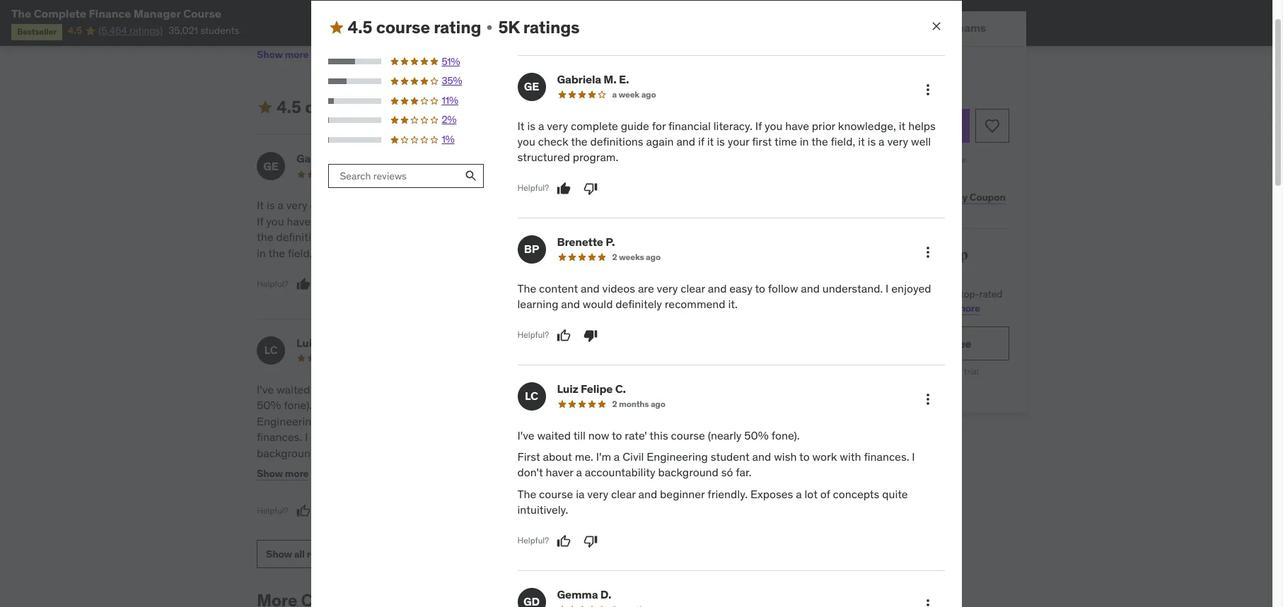 Task type: vqa. For each thing, say whether or not it's contained in the screenshot.
Software &
no



Task type: describe. For each thing, give the bounding box(es) containing it.
first for mark review by brenette p. as helpful icon
[[517, 450, 540, 464]]

the
[[569, 399, 591, 413]]

4.5 course rating for it is a very complete guide for financial literacy. if you have prior knowledge, it helps you check the definitions again and if it is your first time in the field, it is a very well structured program.
[[348, 16, 481, 38]]

35,021
[[168, 24, 198, 37]]

0 vertical spatial luiz felipe c.
[[296, 336, 365, 350]]

0 horizontal spatial c.
[[355, 336, 365, 350]]

helpful? for undo mark review by gemma d. as helpful image
[[516, 447, 547, 458]]

program. for mark review by brenette p. as helpful icon
[[573, 150, 618, 164]]

of
[[516, 414, 530, 429]]

learning for undo mark review by brenette p. as unhelpful icon corresponding to mark review by brenette p. as helpful image
[[695, 214, 736, 228]]

gemma d. for mark review by brenette p. as helpful image
[[555, 336, 610, 350]]

helpful? for mark review by brenette p. as helpful icon
[[517, 330, 549, 340]]

additional actions for review by luiz felipe c. image
[[919, 391, 936, 408]]

in
[[640, 399, 651, 413]]

(nearly for mark review by brenette p. as helpful image
[[447, 383, 481, 397]]

bp inside dialog
[[524, 242, 539, 256]]

course
[[183, 6, 221, 21]]

till for mark review by brenette p. as helpful icon
[[573, 428, 586, 443]]

the course ia very clear and beginner friendly. exposes a lot of concepts quite intuitively. for mark review by brenette p. as helpful icon
[[517, 487, 908, 517]]

ratings for bp
[[452, 96, 509, 118]]

2% button
[[328, 114, 484, 127]]

35,021 students
[[168, 24, 239, 37]]

informative
[[547, 383, 620, 397]]

i've for mark review by brenette p. as helpful icon
[[517, 428, 535, 443]]

apply coupon button
[[937, 183, 1009, 212]]

subscribe to udemy's top courses
[[803, 246, 968, 282]]

teams button
[[912, 11, 1026, 45]]

per
[[904, 367, 916, 377]]

for for mark review by brenette p. as helpful icon
[[652, 119, 666, 133]]

after
[[945, 367, 962, 377]]

financial for mark review by brenette p. as helpful image
[[408, 198, 450, 213]]

gabriela for mark review by brenette p. as helpful image
[[296, 152, 341, 166]]

rate' for mark review by brenette p. as helpful icon
[[625, 428, 647, 443]]

guide for mark review by brenette p. as helpful image
[[360, 198, 389, 213]]

helpful? for the right undo mark review by gabriela m. e. as helpful "image"
[[517, 183, 549, 193]]

plan.
[[905, 302, 926, 315]]

till for mark review by brenette p. as helpful image
[[313, 383, 325, 397]]

buy this course
[[846, 118, 927, 132]]

a week ago for mark review by brenette p. as helpful icon
[[612, 89, 656, 100]]

11% button
[[328, 94, 484, 108]]

don't for mark review by brenette p. as helpful icon
[[517, 466, 543, 480]]

top-
[[960, 288, 979, 301]]

i'm for mark review by brenette p. as helpful image
[[391, 399, 406, 413]]

ago for mark review by luiz felipe c. as helpful image
[[651, 399, 665, 409]]

try personal plan for free link
[[803, 327, 1009, 361]]

0 vertical spatial felipe
[[320, 336, 352, 350]]

show all reviews button
[[257, 540, 351, 569]]

courses,
[[803, 302, 840, 315]]

1 vertical spatial more
[[957, 302, 980, 315]]

background for mark review by brenette p. as helpful icon
[[658, 466, 719, 480]]

2 show more button from the top
[[257, 460, 309, 488]]

finance
[[89, 6, 131, 21]]

all
[[294, 548, 305, 561]]

this inside get this course, plus 11,000+ of our top-rated courses, with personal plan.
[[821, 288, 838, 301]]

course,
[[840, 288, 872, 301]]

far. for mark review by brenette p. as helpful image
[[334, 446, 349, 460]]

subscribe
[[803, 246, 869, 264]]

top
[[946, 246, 968, 264]]

1 vertical spatial personal
[[859, 337, 905, 351]]

brenette p.
[[557, 235, 615, 249]]

helpful? for mark review by luiz felipe c. as helpful image
[[517, 536, 549, 546]]

show all reviews
[[266, 548, 342, 561]]

first for mark review by brenette p. as helpful icon
[[752, 134, 772, 149]]

rate' for mark review by brenette p. as helpful image
[[364, 383, 386, 397]]

free
[[950, 337, 972, 351]]

learn more
[[929, 302, 980, 315]]

additional actions for review by gemma d. image
[[919, 597, 936, 608]]

friendly. for mark review by brenette p. as helpful image
[[304, 462, 344, 476]]

cancel
[[877, 384, 903, 395]]

plan
[[908, 337, 931, 351]]

d. for mark review by brenette p. as helpful icon
[[600, 588, 611, 602]]

buy this course button
[[803, 109, 970, 143]]

learn more link
[[929, 302, 980, 315]]

2 weeks ago
[[612, 252, 661, 262]]

recommend for mark review by brenette p. as helpful icon undo mark review by brenette p. as unhelpful icon
[[665, 297, 726, 311]]

brenette for brenette p. bp
[[555, 152, 602, 166]]

if for mark review by brenette p. as helpful icon
[[698, 134, 705, 149]]

videos for mark review by brenette p. as helpful icon undo mark review by brenette p. as unhelpful icon
[[602, 281, 635, 296]]

about for mark review by brenette p. as helpful image
[[338, 399, 367, 413]]

definitions for mark review by brenette p. as helpful image
[[276, 230, 329, 244]]

week for mark review by brenette p. as helpful image
[[358, 169, 379, 179]]

30-
[[846, 154, 860, 165]]

month
[[918, 367, 943, 377]]

show more for second show more "button" from the bottom
[[257, 48, 309, 61]]

follow for mark review by brenette p. as helpful icon undo mark review by brenette p. as unhelpful icon
[[768, 281, 798, 296]]

very
[[516, 383, 544, 397]]

35%
[[442, 74, 462, 87]]

xsmall image inside show more "button"
[[312, 49, 323, 61]]

starting at $16.58 per month after trial cancel anytime
[[833, 367, 979, 395]]

0 vertical spatial show
[[257, 48, 283, 61]]

definitely for mark review by brenette p. as helpful image
[[570, 230, 617, 244]]

2 vertical spatial more
[[285, 467, 309, 480]]

5k for it is a very complete guide for financial literacy. if you have prior knowledge, it helps you check the definitions again and if it is your first time in the field, it is a very well structured program.
[[498, 16, 520, 38]]

the content and videos are very clear and easy to follow and understand. i enjoyed learning and would definitely recommend it. for mark review by brenette p. as helpful icon
[[517, 281, 931, 311]]

and
[[623, 383, 646, 397]]

1% button
[[328, 133, 484, 147]]

a
[[654, 399, 661, 413]]

check for mark review by brenette p. as helpful icon
[[538, 134, 568, 149]]

1 horizontal spatial luiz
[[557, 382, 578, 396]]

trial
[[964, 367, 979, 377]]

mark review by gabriela m. e. as unhelpful image
[[584, 182, 598, 196]]

wish for mark review by brenette p. as helpful image
[[384, 414, 407, 429]]

submit search image
[[464, 169, 478, 183]]

manager
[[134, 6, 181, 21]]

undo mark review by gemma d. as helpful image
[[555, 446, 569, 460]]

your for mark review by brenette p. as helpful icon undo mark review by brenette p. as unhelpful icon
[[728, 134, 749, 149]]

51% button
[[328, 55, 484, 69]]

beginner for mark review by brenette p. as helpful image
[[257, 462, 302, 476]]

learn
[[929, 302, 954, 315]]

apply
[[941, 191, 968, 204]]

weeks
[[619, 252, 644, 262]]

lot for mark review by brenette p. as helpful icon undo mark review by brenette p. as unhelpful icon
[[805, 487, 818, 501]]

exposes for mark review by brenette p. as helpful image
[[347, 462, 390, 476]]

plus
[[875, 288, 893, 301]]

2 vertical spatial for
[[933, 337, 948, 351]]

waited for mark review by brenette p. as helpful image
[[277, 383, 310, 397]]

1 horizontal spatial lc
[[525, 389, 538, 403]]

m. for mark review by brenette p. as helpful image
[[343, 152, 356, 166]]

easy for mark review by brenette p. as helpful icon undo mark review by brenette p. as unhelpful icon
[[730, 281, 753, 296]]

0 vertical spatial more
[[285, 48, 309, 61]]

rated
[[979, 288, 1003, 301]]

udemy's
[[887, 246, 943, 264]]

financial for mark review by brenette p. as helpful icon
[[669, 119, 711, 133]]

it for mark review by brenette p. as helpful icon
[[517, 119, 525, 133]]

try
[[841, 337, 857, 351]]

1 horizontal spatial undo mark review by gabriela m. e. as helpful image
[[557, 182, 571, 196]]

courses
[[803, 264, 854, 282]]

short
[[664, 399, 701, 413]]

fone). for mark review by brenette p. as helpful image
[[284, 399, 312, 413]]

definitely for mark review by brenette p. as helpful icon
[[616, 297, 662, 311]]

try personal plan for free
[[841, 337, 972, 351]]

prepare
[[516, 399, 566, 413]]

gemma d. for mark review by brenette p. as helpful icon
[[557, 588, 611, 602]]

accountability for mark review by brenette p. as helpful image
[[378, 430, 449, 444]]

money-
[[876, 154, 905, 165]]

mark review by luiz felipe c. as unhelpful image
[[584, 535, 598, 549]]

e. for mark review by brenette p. as helpful image
[[358, 152, 368, 166]]

gemma for mark review by brenette p. as helpful image
[[555, 336, 596, 350]]

day
[[860, 154, 874, 165]]

easily
[[690, 383, 726, 397]]

students
[[200, 24, 239, 37]]

if for mark review by brenette p. as helpful icon
[[755, 119, 762, 133]]

could
[[649, 383, 687, 397]]

are for undo mark review by brenette p. as unhelpful icon corresponding to mark review by brenette p. as helpful image
[[636, 198, 652, 213]]

reviews
[[307, 548, 342, 561]]

field, for mark review by brenette p. as helpful icon
[[831, 134, 855, 149]]

understand. for mark review by brenette p. as helpful icon
[[823, 281, 883, 296]]

bestseller
[[17, 26, 56, 37]]

report
[[593, 399, 637, 413]]

anytime
[[905, 384, 935, 395]]

(5,464
[[99, 24, 127, 37]]

medium image for bp
[[257, 99, 274, 116]]

2%
[[442, 114, 457, 126]]

1 show more button from the top
[[257, 41, 323, 69]]

mark review by luiz felipe c. as helpful image
[[557, 535, 571, 549]]

guarantee
[[927, 154, 966, 165]]

0 vertical spatial luiz
[[296, 336, 318, 350]]

ratings)
[[129, 24, 163, 37]]

show for lc
[[257, 467, 283, 480]]

now for mark review by brenette p. as helpful icon
[[588, 428, 609, 443]]

0 vertical spatial xsmall image
[[484, 22, 495, 33]]

concepts for mark review by brenette p. as helpful icon undo mark review by brenette p. as unhelpful icon
[[833, 487, 880, 501]]

learning for mark review by brenette p. as helpful icon undo mark review by brenette p. as unhelpful icon
[[517, 297, 558, 311]]

coupon
[[970, 191, 1006, 204]]

(5,464 ratings)
[[99, 24, 163, 37]]

buy
[[846, 118, 866, 132]]

30-day money-back guarantee
[[846, 154, 966, 165]]

get
[[803, 288, 819, 301]]

get this course, plus 11,000+ of our top-rated courses, with personal plan.
[[803, 288, 1003, 315]]

back
[[905, 154, 925, 165]]

51%
[[442, 55, 460, 68]]

with for mark review by brenette p. as helpful icon
[[840, 450, 861, 464]]

knowledge, for mark review by brenette p. as helpful icon undo mark review by brenette p. as unhelpful icon
[[838, 119, 896, 133]]

understand. for mark review by brenette p. as helpful image
[[583, 214, 644, 228]]

our
[[944, 288, 958, 301]]

0 vertical spatial lc
[[264, 343, 278, 358]]

at
[[866, 367, 874, 377]]

far. for mark review by brenette p. as helpful icon
[[736, 466, 752, 480]]

apply coupon
[[941, 191, 1006, 204]]



Task type: locate. For each thing, give the bounding box(es) containing it.
close modal image
[[929, 19, 943, 33]]

e. for mark review by brenette p. as helpful icon
[[619, 72, 629, 86]]

0 vertical spatial fone).
[[284, 399, 312, 413]]

11,000+
[[895, 288, 931, 301]]

check
[[538, 134, 568, 149], [461, 214, 491, 228]]

structured for mark review by brenette p. as helpful image
[[391, 246, 443, 260]]

in for mark review by brenette p. as helpful icon
[[800, 134, 809, 149]]

complete for mark review by brenette p. as helpful icon
[[571, 119, 618, 133]]

background down short on the bottom of the page
[[658, 466, 719, 480]]

1 vertical spatial financial
[[408, 198, 450, 213]]

gabriela m. e. for mark review by brenette p. as helpful icon
[[557, 72, 629, 86]]

1 horizontal spatial again
[[646, 134, 674, 149]]

gemma for mark review by brenette p. as helpful icon
[[557, 588, 598, 602]]

0 horizontal spatial of
[[417, 462, 427, 476]]

definitions inside dialog
[[590, 134, 644, 149]]

the course ia very clear and beginner friendly. exposes a lot of concepts quite intuitively. for mark review by brenette p. as helpful image
[[257, 446, 489, 492]]

additional actions for review by brenette p. image
[[919, 244, 936, 261]]

i've waited till now to rate' this course (nearly 50% fone).
[[257, 383, 481, 413], [517, 428, 800, 443]]

1 vertical spatial rate'
[[625, 428, 647, 443]]

4.5 course rating
[[348, 16, 481, 38], [277, 96, 410, 118]]

program. inside dialog
[[573, 150, 618, 164]]

easy for undo mark review by brenette p. as unhelpful icon corresponding to mark review by brenette p. as helpful image
[[728, 198, 751, 213]]

it. for mark review by brenette p. as helpful icon
[[728, 297, 738, 311]]

1 vertical spatial wish
[[774, 450, 797, 464]]

definitely up 2 weeks ago
[[570, 230, 617, 244]]

gemma d. up informative in the bottom of the page
[[555, 336, 610, 350]]

2 months ago
[[612, 399, 665, 409]]

it. for mark review by brenette p. as helpful image
[[683, 230, 692, 244]]

now for mark review by brenette p. as helpful image
[[328, 383, 349, 397]]

knowledge, inside dialog
[[838, 119, 896, 133]]

content down mark review by brenette p. as helpful image
[[539, 281, 578, 296]]

time
[[533, 414, 559, 429]]

again for mark review by brenette p. as helpful icon
[[646, 134, 674, 149]]

fone). inside dialog
[[772, 428, 800, 443]]

videos
[[601, 198, 634, 213], [602, 281, 635, 296]]

0 vertical spatial again
[[646, 134, 674, 149]]

complete down search reviews text field
[[310, 198, 358, 213]]

ratings for it is a very complete guide for financial literacy. if you have prior knowledge, it helps you check the definitions again and if it is your first time in the field, it is a very well structured program.
[[523, 16, 580, 38]]

to
[[516, 214, 526, 228], [871, 246, 885, 264], [755, 281, 765, 296], [351, 383, 361, 397], [409, 414, 420, 429], [612, 428, 622, 443], [799, 450, 810, 464]]

brenette up the mark review by gabriela m. e. as unhelpful image
[[555, 152, 602, 166]]

concepts inside dialog
[[833, 487, 880, 501]]

1 horizontal spatial exposes
[[750, 487, 793, 501]]

1 horizontal spatial me.
[[575, 450, 593, 464]]

2 vertical spatial show
[[266, 548, 292, 561]]

1 horizontal spatial work
[[812, 450, 837, 464]]

waited
[[277, 383, 310, 397], [537, 428, 571, 443]]

medium image
[[328, 19, 345, 36], [257, 99, 274, 116]]

have for mark review by brenette p. as helpful image
[[287, 214, 311, 228]]

me. for mark review by brenette p. as helpful icon
[[575, 450, 593, 464]]

1 horizontal spatial well
[[911, 134, 931, 149]]

0 vertical spatial your
[[728, 134, 749, 149]]

easy
[[728, 198, 751, 213], [730, 281, 753, 296]]

well inside dialog
[[911, 134, 931, 149]]

1 horizontal spatial wish
[[774, 450, 797, 464]]

quite
[[257, 478, 283, 492], [882, 487, 908, 501]]

the complete finance manager course
[[11, 6, 221, 21]]

well for undo mark review by brenette p. as unhelpful icon corresponding to mark review by brenette p. as helpful image
[[368, 246, 388, 260]]

a week ago inside dialog
[[612, 89, 656, 100]]

me. inside dialog
[[575, 450, 593, 464]]

helps down search reviews text field
[[410, 214, 437, 228]]

literacy.
[[714, 119, 753, 133], [453, 198, 492, 213]]

it is a very complete guide for financial literacy. if you have prior knowledge, it helps you check the definitions again and if it is your first time in the field, it is a very well structured program. for mark review by brenette p. as helpful image
[[257, 198, 492, 260]]

5k
[[498, 16, 520, 38], [427, 96, 449, 118]]

ge for mark review by brenette p. as helpful icon
[[524, 79, 539, 93]]

0 vertical spatial c.
[[355, 336, 365, 350]]

0 vertical spatial civil
[[417, 399, 439, 413]]

$16.58
[[876, 367, 902, 377]]

understand. up brenette p.
[[583, 214, 644, 228]]

finances. inside dialog
[[864, 450, 909, 464]]

engineering for mark review by brenette p. as helpful image
[[257, 414, 318, 429]]

exposes inside dialog
[[750, 487, 793, 501]]

0 vertical spatial knowledge,
[[838, 119, 896, 133]]

follow inside dialog
[[768, 281, 798, 296]]

4.5
[[348, 16, 372, 38], [68, 24, 82, 37], [277, 96, 301, 118]]

5k inside dialog
[[498, 16, 520, 38]]

dialog
[[311, 1, 962, 608]]

enjoyed for mark review by brenette p. as helpful icon
[[892, 281, 931, 296]]

dialog containing 4.5 course rating
[[311, 1, 962, 608]]

50% for mark review by brenette p. as helpful image
[[257, 399, 281, 413]]

luiz felipe c. inside dialog
[[557, 382, 626, 396]]

if inside dialog
[[698, 134, 705, 149]]

0 horizontal spatial 4.5
[[68, 24, 82, 37]]

are down 2 weeks ago
[[638, 281, 654, 296]]

gemma d. down mark review by luiz felipe c. as unhelpful icon
[[557, 588, 611, 602]]

in for mark review by brenette p. as helpful image
[[257, 246, 266, 260]]

1 horizontal spatial beginner
[[660, 487, 705, 501]]

prior
[[812, 119, 835, 133], [313, 214, 337, 228]]

haver
[[339, 430, 367, 444], [546, 466, 573, 480]]

1 vertical spatial 5k ratings
[[427, 96, 509, 118]]

would
[[537, 230, 567, 244], [583, 297, 613, 311]]

1 vertical spatial first
[[517, 450, 540, 464]]

haver for mark review by brenette p. as helpful image
[[339, 430, 367, 444]]

financial inside dialog
[[669, 119, 711, 133]]

haver inside dialog
[[546, 466, 573, 480]]

it is a very complete guide for financial literacy. if you have prior knowledge, it helps you check the definitions again and if it is your first time in the field, it is a very well structured program.
[[517, 119, 936, 164], [257, 198, 492, 260]]

medium image inside dialog
[[328, 19, 345, 36]]

mark review by brenette p. as helpful image
[[557, 329, 571, 343]]

understand. up courses,
[[823, 281, 883, 296]]

1 vertical spatial show
[[257, 467, 283, 480]]

1 vertical spatial 5k
[[427, 96, 449, 118]]

11%
[[442, 94, 458, 107]]

bp left brenette p.
[[524, 242, 539, 256]]

1 horizontal spatial if
[[698, 134, 705, 149]]

0 horizontal spatial student
[[321, 414, 360, 429]]

só inside dialog
[[721, 466, 733, 480]]

videos down the weeks
[[602, 281, 635, 296]]

i've waited till now to rate' this course (nearly 50% fone). for mark review by brenette p. as helpful icon
[[517, 428, 800, 443]]

in inside dialog
[[800, 134, 809, 149]]

course inside buy this course button
[[891, 118, 927, 132]]

till
[[313, 383, 325, 397], [573, 428, 586, 443]]

definitely
[[570, 230, 617, 244], [616, 297, 662, 311]]

are up 2 weeks ago
[[636, 198, 652, 213]]

c.
[[355, 336, 365, 350], [615, 382, 626, 396]]

if
[[755, 119, 762, 133], [257, 214, 263, 228]]

definitions
[[590, 134, 644, 149], [276, 230, 329, 244]]

week
[[619, 89, 640, 100], [358, 169, 379, 179]]

p. inside brenette p. bp
[[604, 152, 613, 166]]

intuitively. up mark review by luiz felipe c. as helpful icon
[[285, 478, 336, 492]]

definitions for mark review by brenette p. as helpful icon
[[590, 134, 644, 149]]

follow for undo mark review by brenette p. as unhelpful icon corresponding to mark review by brenette p. as helpful image
[[529, 214, 559, 228]]

of inside dialog
[[820, 487, 830, 501]]

1 vertical spatial me.
[[575, 450, 593, 464]]

and
[[677, 134, 695, 149], [579, 198, 598, 213], [706, 198, 725, 213], [562, 214, 580, 228], [362, 230, 381, 244], [516, 230, 535, 244], [581, 281, 600, 296], [708, 281, 727, 296], [801, 281, 820, 296], [561, 297, 580, 311], [362, 414, 381, 429], [470, 446, 489, 460], [752, 450, 771, 464], [638, 487, 657, 501]]

2 2 from the top
[[612, 399, 617, 409]]

mark review by luiz felipe c. as helpful image
[[296, 504, 310, 519]]

civil for mark review by brenette p. as helpful icon
[[623, 450, 644, 464]]

0 vertical spatial literacy.
[[714, 119, 753, 133]]

bp right submit search "image"
[[522, 159, 537, 173]]

1 horizontal spatial luiz felipe c.
[[557, 382, 626, 396]]

first for mark review by brenette p. as helpful image
[[312, 399, 335, 413]]

gabriela m. e. for mark review by brenette p. as helpful image
[[296, 152, 368, 166]]

i've for mark review by brenette p. as helpful image
[[257, 383, 274, 397]]

it is a very complete guide for financial literacy. if you have prior knowledge, it helps you check the definitions again and if it is your first time in the field, it is a very well structured program. inside dialog
[[517, 119, 936, 164]]

months
[[619, 399, 649, 409]]

of for undo mark review by brenette p. as unhelpful icon corresponding to mark review by brenette p. as helpful image
[[417, 462, 427, 476]]

ge for mark review by brenette p. as helpful image
[[263, 159, 279, 173]]

the content and videos are very clear and easy to follow and understand. i enjoyed learning and would definitely recommend it. for mark review by brenette p. as helpful image
[[516, 198, 751, 244]]

knowledge, down search reviews text field
[[340, 214, 398, 228]]

helpful?
[[517, 183, 549, 193], [516, 263, 547, 273], [257, 278, 288, 289], [517, 330, 549, 340], [516, 447, 547, 458], [257, 506, 288, 516], [517, 536, 549, 546]]

teams tab list
[[786, 11, 1026, 47]]

2 left months at bottom
[[612, 399, 617, 409]]

mark review by brenette p. as helpful image
[[555, 261, 569, 276]]

gemma up informative in the bottom of the page
[[555, 336, 596, 350]]

complete
[[34, 6, 86, 21]]

first about me. i'm a civil engineering student and wish to work with finances. i don't haver a accountability background só far. for mark review by brenette p. as helpful icon
[[517, 450, 915, 480]]

0 vertical spatial intuitively.
[[285, 478, 336, 492]]

xsmall image
[[484, 22, 495, 33], [312, 49, 323, 61]]

5k ratings for it is a very complete guide for financial literacy. if you have prior knowledge, it helps you check the definitions again and if it is your first time in the field, it is a very well structured program.
[[498, 16, 580, 38]]

0 horizontal spatial xsmall image
[[312, 49, 323, 61]]

ia for mark review by brenette p. as helpful icon
[[576, 487, 585, 501]]

4.5 for bp
[[277, 96, 301, 118]]

helps up back
[[908, 119, 936, 133]]

0 vertical spatial it is a very complete guide for financial literacy. if you have prior knowledge, it helps you check the definitions again and if it is your first time in the field, it is a very well structured program.
[[517, 119, 936, 164]]

e. inside dialog
[[619, 72, 629, 86]]

p. inside dialog
[[606, 235, 615, 249]]

time
[[775, 134, 797, 149], [460, 230, 483, 244]]

with inside get this course, plus 11,000+ of our top-rated courses, with personal plan.
[[842, 302, 861, 315]]

your for undo mark review by brenette p. as unhelpful icon corresponding to mark review by brenette p. as helpful image
[[414, 230, 435, 244]]

0 vertical spatial bp
[[522, 159, 537, 173]]

1 horizontal spatial a week ago
[[612, 89, 656, 100]]

recommend for undo mark review by brenette p. as unhelpful icon corresponding to mark review by brenette p. as helpful image
[[619, 230, 680, 244]]

5k for bp
[[427, 96, 449, 118]]

check up brenette p. bp
[[538, 134, 568, 149]]

civil
[[417, 399, 439, 413], [623, 450, 644, 464]]

1 vertical spatial 2
[[612, 399, 617, 409]]

prior inside dialog
[[812, 119, 835, 133]]

undo mark review by gabriela m. e. as helpful image
[[557, 182, 571, 196], [296, 277, 310, 291]]

week for mark review by brenette p. as helpful icon
[[619, 89, 640, 100]]

your inside dialog
[[728, 134, 749, 149]]

undo mark review by brenette p. as unhelpful image
[[582, 261, 596, 276], [584, 329, 598, 343]]

show inside button
[[266, 548, 292, 561]]

prior for mark review by brenette p. as helpful image
[[313, 214, 337, 228]]

4.5 course rating inside dialog
[[348, 16, 481, 38]]

a week ago for mark review by brenette p. as helpful image
[[352, 169, 395, 179]]

0 horizontal spatial first
[[438, 230, 458, 244]]

0 vertical spatial concepts
[[430, 462, 476, 476]]

0 vertical spatial week
[[619, 89, 640, 100]]

wishlist image
[[984, 117, 1001, 134]]

1 horizontal spatial ratings
[[523, 16, 580, 38]]

enjoyed
[[652, 214, 692, 228], [892, 281, 931, 296]]

2 left the weeks
[[612, 252, 617, 262]]

bp
[[522, 159, 537, 173], [524, 242, 539, 256]]

brenette inside brenette p. bp
[[555, 152, 602, 166]]

felipe
[[320, 336, 352, 350], [581, 382, 613, 396]]

1 horizontal spatial rate'
[[625, 428, 647, 443]]

0 vertical spatial gabriela
[[557, 72, 601, 86]]

this
[[869, 118, 889, 132], [821, 288, 838, 301], [389, 383, 408, 397], [650, 428, 668, 443]]

0 horizontal spatial time
[[460, 230, 483, 244]]

waited for mark review by brenette p. as helpful icon
[[537, 428, 571, 443]]

finances. for undo mark review by brenette p. as unhelpful icon corresponding to mark review by brenette p. as helpful image
[[257, 430, 302, 444]]

50% inside dialog
[[744, 428, 769, 443]]

1 vertical spatial xsmall image
[[312, 49, 323, 61]]

0 horizontal spatial luiz felipe c.
[[296, 336, 365, 350]]

week inside dialog
[[619, 89, 640, 100]]

1 horizontal spatial accountability
[[585, 466, 656, 480]]

1 vertical spatial about
[[543, 450, 572, 464]]

0 horizontal spatial lot
[[401, 462, 414, 476]]

2 for p.
[[612, 252, 617, 262]]

teams
[[952, 21, 986, 35]]

1 horizontal spatial financial
[[669, 119, 711, 133]]

check down submit search "image"
[[461, 214, 491, 228]]

lot for undo mark review by brenette p. as unhelpful icon corresponding to mark review by brenette p. as helpful image
[[401, 462, 414, 476]]

1 vertical spatial now
[[588, 428, 609, 443]]

videos up brenette p.
[[601, 198, 634, 213]]

e.
[[619, 72, 629, 86], [358, 152, 368, 166]]

accountability inside dialog
[[585, 466, 656, 480]]

35% button
[[328, 74, 484, 88]]

of inside get this course, plus 11,000+ of our top-rated courses, with personal plan.
[[933, 288, 942, 301]]

this inside button
[[869, 118, 889, 132]]

again inside dialog
[[646, 134, 674, 149]]

1 vertical spatial p.
[[606, 235, 615, 249]]

1%
[[442, 133, 455, 146]]

fone). inside i've waited till now to rate' this course (nearly 50% fone).
[[284, 399, 312, 413]]

guide for mark review by brenette p. as helpful icon
[[621, 119, 649, 133]]

1 vertical spatial i've waited till now to rate' this course (nearly 50% fone).
[[517, 428, 800, 443]]

rating for bp
[[363, 96, 410, 118]]

1 vertical spatial felipe
[[581, 382, 613, 396]]

first about me. i'm a civil engineering student and wish to work with finances. i don't haver a accountability background só far.
[[257, 399, 471, 460], [517, 450, 915, 480]]

1 horizontal spatial far.
[[736, 466, 752, 480]]

intuitively. up mark review by luiz felipe c. as helpful image
[[517, 503, 568, 517]]

period
[[704, 399, 745, 413]]

0 vertical spatial complete
[[571, 119, 618, 133]]

knowledge, up "day" at top
[[838, 119, 896, 133]]

rating down 35% button
[[363, 96, 410, 118]]

0 vertical spatial só
[[320, 446, 332, 460]]

very
[[547, 119, 568, 133], [887, 134, 909, 149], [286, 198, 307, 213], [655, 198, 676, 213], [344, 246, 365, 260], [657, 281, 678, 296], [419, 446, 440, 460], [587, 487, 609, 501]]

work
[[422, 414, 447, 429], [812, 450, 837, 464]]

follow up brenette p.
[[529, 214, 559, 228]]

first for mark review by brenette p. as helpful image
[[438, 230, 458, 244]]

0 horizontal spatial engineering
[[257, 414, 318, 429]]

1 horizontal spatial (nearly
[[708, 428, 742, 443]]

5k ratings inside dialog
[[498, 16, 580, 38]]

0 vertical spatial show more button
[[257, 41, 323, 69]]

0 vertical spatial friendly.
[[304, 462, 344, 476]]

a
[[612, 89, 617, 100], [538, 119, 544, 133], [879, 134, 885, 149], [352, 169, 356, 179], [278, 198, 284, 213], [336, 246, 342, 260], [409, 399, 415, 413], [369, 430, 375, 444], [614, 450, 620, 464], [393, 462, 399, 476], [576, 466, 582, 480], [796, 487, 802, 501]]

0 horizontal spatial fone).
[[284, 399, 312, 413]]

complete
[[571, 119, 618, 133], [310, 198, 358, 213]]

now inside dialog
[[588, 428, 609, 443]]

work for mark review by brenette p. as helpful icon
[[812, 450, 837, 464]]

starting
[[833, 367, 864, 377]]

show more
[[257, 48, 309, 61], [257, 467, 309, 480]]

i'm
[[391, 399, 406, 413], [596, 450, 611, 464]]

engineering for mark review by brenette p. as helpful icon
[[647, 450, 708, 464]]

complete up brenette p. bp
[[571, 119, 618, 133]]

brenette up mark review by brenette p. as helpful image
[[557, 235, 603, 249]]

helpful? for mark review by brenette p. as helpful image
[[516, 263, 547, 273]]

content down brenette p. bp
[[537, 198, 576, 213]]

1 vertical spatial again
[[332, 230, 360, 244]]

to inside subscribe to udemy's top courses
[[871, 246, 885, 264]]

1 horizontal spatial program.
[[573, 150, 618, 164]]

1 horizontal spatial engineering
[[647, 450, 708, 464]]

Search reviews text field
[[328, 164, 459, 188]]

ratings inside dialog
[[523, 16, 580, 38]]

time for mark review by brenette p. as helpful image
[[460, 230, 483, 244]]

m. for mark review by brenette p. as helpful icon
[[604, 72, 617, 86]]

understand.
[[583, 214, 644, 228], [823, 281, 883, 296]]

mark review by gemma d. as unhelpful image
[[582, 446, 596, 460]]

0 vertical spatial now
[[328, 383, 349, 397]]

1 vertical spatial student
[[711, 450, 750, 464]]

m.
[[604, 72, 617, 86], [343, 152, 356, 166]]

0 horizontal spatial don't
[[311, 430, 336, 444]]

(nearly left very
[[447, 383, 481, 397]]

me. for mark review by brenette p. as helpful image
[[370, 399, 388, 413]]

complete for mark review by brenette p. as helpful image
[[310, 198, 358, 213]]

about
[[338, 399, 367, 413], [543, 450, 572, 464]]

don't inside dialog
[[517, 466, 543, 480]]

0 vertical spatial 5k
[[498, 16, 520, 38]]

would down 2 weeks ago
[[583, 297, 613, 311]]

civil inside dialog
[[623, 450, 644, 464]]

helps for mark review by brenette p. as helpful icon
[[908, 119, 936, 133]]

1 vertical spatial field,
[[288, 246, 312, 260]]

0 vertical spatial show more
[[257, 48, 309, 61]]

well for mark review by brenette p. as helpful icon undo mark review by brenette p. as unhelpful icon
[[911, 134, 931, 149]]

quite for undo mark review by brenette p. as unhelpful icon corresponding to mark review by brenette p. as helpful image
[[257, 478, 283, 492]]

0 horizontal spatial waited
[[277, 383, 310, 397]]

recommend inside dialog
[[665, 297, 726, 311]]

0 vertical spatial helps
[[908, 119, 936, 133]]

check for mark review by brenette p. as helpful image
[[461, 214, 491, 228]]

undo mark review by brenette p. as unhelpful image right mark review by brenette p. as helpful icon
[[584, 329, 598, 343]]

1 vertical spatial in
[[257, 246, 266, 260]]

gabriela m. e. inside dialog
[[557, 72, 629, 86]]

4.5 course rating down 35% button
[[277, 96, 410, 118]]

finances.
[[257, 430, 302, 444], [864, 450, 909, 464]]

first about me. i'm a civil engineering student and wish to work with finances. i don't haver a accountability background só far. inside dialog
[[517, 450, 915, 480]]

field, inside dialog
[[831, 134, 855, 149]]

0 horizontal spatial understand.
[[583, 214, 644, 228]]

gabriela m. e.
[[557, 72, 629, 86], [296, 152, 368, 166]]

(nearly down period
[[708, 428, 742, 443]]

show more inside "button"
[[257, 48, 309, 61]]

lot inside dialog
[[805, 487, 818, 501]]

learning inside dialog
[[517, 297, 558, 311]]

personal down plus
[[864, 302, 902, 315]]

1 vertical spatial don't
[[517, 466, 543, 480]]

1 show more from the top
[[257, 48, 309, 61]]

0 horizontal spatial gabriela m. e.
[[296, 152, 368, 166]]

1 horizontal spatial check
[[538, 134, 568, 149]]

undo mark review by brenette p. as unhelpful image down brenette p.
[[582, 261, 596, 276]]

1 vertical spatial luiz
[[557, 382, 578, 396]]

1 vertical spatial 50%
[[744, 428, 769, 443]]

0 vertical spatial me.
[[370, 399, 388, 413]]

0 horizontal spatial gabriela
[[296, 152, 341, 166]]

personal inside get this course, plus 11,000+ of our top-rated courses, with personal plan.
[[864, 302, 902, 315]]

background
[[257, 446, 317, 460], [658, 466, 719, 480]]

would up mark review by brenette p. as helpful image
[[537, 230, 567, 244]]

0 vertical spatial of
[[933, 288, 942, 301]]

would inside dialog
[[583, 297, 613, 311]]

1 vertical spatial lot
[[805, 487, 818, 501]]

2 show more from the top
[[257, 467, 309, 480]]

quite for mark review by brenette p. as helpful icon undo mark review by brenette p. as unhelpful icon
[[882, 487, 908, 501]]

intuitively. inside dialog
[[517, 503, 568, 517]]

0 vertical spatial engineering
[[257, 414, 318, 429]]

exposes
[[347, 462, 390, 476], [750, 487, 793, 501]]

content
[[537, 198, 576, 213], [539, 281, 578, 296]]

content for mark review by brenette p. as helpful image
[[537, 198, 576, 213]]

0 vertical spatial 2
[[612, 252, 617, 262]]

enjoyed up plan.
[[892, 281, 931, 296]]

4.5 course rating up 51% 'button'
[[348, 16, 481, 38]]

0 horizontal spatial undo mark review by gabriela m. e. as helpful image
[[296, 277, 310, 291]]

1 vertical spatial definitions
[[276, 230, 329, 244]]

additional actions for review by gabriela m. e. image
[[919, 81, 936, 98]]

1 vertical spatial a week ago
[[352, 169, 395, 179]]

well
[[911, 134, 931, 149], [368, 246, 388, 260]]

i've waited till now to rate' this course (nearly 50% fone). inside dialog
[[517, 428, 800, 443]]

background up mark review by luiz felipe c. as helpful icon
[[257, 446, 317, 460]]

literacy. for undo mark review by brenette p. as unhelpful icon corresponding to mark review by brenette p. as helpful image
[[453, 198, 492, 213]]

0 horizontal spatial well
[[368, 246, 388, 260]]

rating for it is a very complete guide for financial literacy. if you have prior knowledge, it helps you check the definitions again and if it is your first time in the field, it is a very well structured program.
[[434, 16, 481, 38]]

1 vertical spatial waited
[[537, 428, 571, 443]]

brenette p. bp
[[522, 152, 613, 173]]

medium image for it is a very complete guide for financial literacy. if you have prior knowledge, it helps you check the definitions again and if it is your first time in the field, it is a very well structured program.
[[328, 19, 345, 36]]

c. inside dialog
[[615, 382, 626, 396]]

0 vertical spatial have
[[785, 119, 809, 133]]

quite inside dialog
[[882, 487, 908, 501]]

1 horizontal spatial civil
[[623, 450, 644, 464]]

0 horizontal spatial program.
[[446, 246, 492, 260]]

definitely down 2 weeks ago
[[616, 297, 662, 311]]

1 vertical spatial civil
[[623, 450, 644, 464]]

literacy. inside dialog
[[714, 119, 753, 133]]

0 vertical spatial undo mark review by brenette p. as unhelpful image
[[582, 261, 596, 276]]

personal up $16.58
[[859, 337, 905, 351]]

till inside dialog
[[573, 428, 586, 443]]

time for mark review by brenette p. as helpful icon
[[775, 134, 797, 149]]

0 vertical spatial about
[[338, 399, 367, 413]]

0 horizontal spatial wish
[[384, 414, 407, 429]]

1 vertical spatial with
[[450, 414, 471, 429]]

gemma down mark review by luiz felipe c. as unhelpful icon
[[557, 588, 598, 602]]

show for 4.5 course rating
[[266, 548, 292, 561]]

1 vertical spatial definitely
[[616, 297, 662, 311]]

structured for mark review by brenette p. as helpful icon
[[517, 150, 570, 164]]

check inside dialog
[[538, 134, 568, 149]]

very informative and could easily prepare the report in a short period of time
[[516, 383, 745, 429]]

helps for mark review by brenette p. as helpful image
[[410, 214, 437, 228]]

follow left get
[[768, 281, 798, 296]]

videos inside dialog
[[602, 281, 635, 296]]

2 horizontal spatial for
[[933, 337, 948, 351]]

bp inside brenette p. bp
[[522, 159, 537, 173]]

enjoyed up 2 weeks ago
[[652, 214, 692, 228]]

d.
[[599, 336, 610, 350], [600, 588, 611, 602]]

are for mark review by brenette p. as helpful icon undo mark review by brenette p. as unhelpful icon
[[638, 281, 654, 296]]

rating up 51%
[[434, 16, 481, 38]]

50% for mark review by brenette p. as helpful icon
[[744, 428, 769, 443]]

1 2 from the top
[[612, 252, 617, 262]]

0 vertical spatial background
[[257, 446, 317, 460]]

program.
[[573, 150, 618, 164], [446, 246, 492, 260]]

would for mark review by brenette p. as helpful image
[[537, 230, 567, 244]]

field, for mark review by brenette p. as helpful image
[[288, 246, 312, 260]]

xsmall image
[[413, 102, 424, 113]]

content inside dialog
[[539, 281, 578, 296]]

don't for mark review by brenette p. as helpful image
[[311, 430, 336, 444]]

again for mark review by brenette p. as helpful image
[[332, 230, 360, 244]]

0 horizontal spatial it.
[[683, 230, 692, 244]]

brenette for brenette p.
[[557, 235, 603, 249]]



